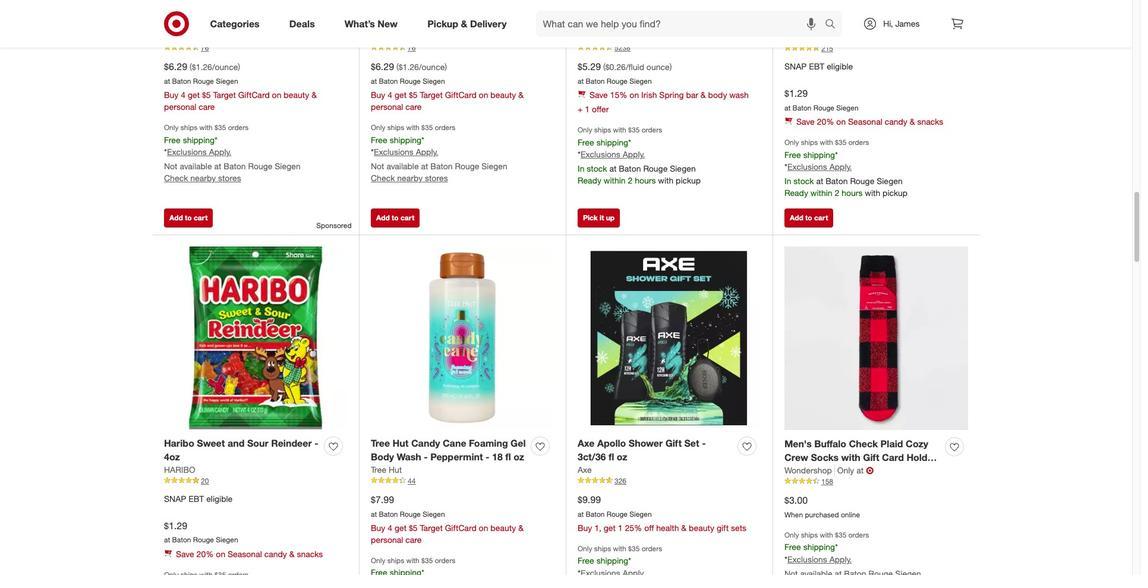 Task type: vqa. For each thing, say whether or not it's contained in the screenshot.
personal within $7.99 at Baton Rouge Siegen Buy 4 get $5 Target GiftCard on beauty & personal care
yes



Task type: describe. For each thing, give the bounding box(es) containing it.
giftcard for 2nd "check nearby stores" button from right
[[238, 90, 270, 100]]

$5.29 ( $0.26 /fluid ounce ) at baton rouge siegen
[[578, 60, 672, 85]]

and
[[228, 437, 245, 449]]

What can we help you find? suggestions appear below search field
[[536, 11, 828, 37]]

5238 link
[[578, 43, 761, 53]]

exclusions apply. button for hershey's
[[788, 161, 852, 173]]

haribo
[[164, 437, 194, 449]]

pickup
[[428, 18, 458, 29]]

1 horizontal spatial save
[[590, 90, 608, 100]]

eligible for chocolate
[[827, 61, 853, 71]]

76 link for first "check nearby stores" button from right
[[371, 43, 554, 53]]

tree hut
[[371, 465, 402, 475]]

deals link
[[279, 11, 330, 37]]

siegen inside $7.99 at baton rouge siegen buy 4 get $5 target giftcard on beauty & personal care
[[423, 510, 445, 519]]

search button
[[820, 11, 849, 39]]

$1.29 at baton rouge siegen for hershey's candy coated chocolate filled plastic holiday cane - 1.4oz
[[785, 87, 859, 112]]

( inside the $5.29 ( $0.26 /fluid ounce ) at baton rouge siegen
[[603, 62, 606, 72]]

2 vertical spatial irish
[[641, 90, 657, 100]]

care for first "check nearby stores" button from right
[[406, 102, 422, 112]]

wondershop link
[[785, 465, 835, 476]]

james
[[896, 18, 920, 29]]

1 cart from the left
[[194, 213, 208, 222]]

tree for tree hut candy cane foaming gel body wash - peppermint - 18 fl oz
[[371, 437, 390, 449]]

target inside $7.99 at baton rouge siegen buy 4 get $5 target giftcard on beauty & personal care
[[420, 523, 443, 533]]

$0.26
[[606, 62, 626, 72]]

dr. squatch men's all natural bar soap - pine tar - 5oz for 76 link associated with first "check nearby stores" button from right
[[371, 4, 515, 30]]

pine for 76 link associated with first "check nearby stores" button from right 'dr. squatch men's all natural bar soap - pine tar - 5oz' link
[[422, 18, 442, 30]]

add for ready
[[790, 213, 804, 222]]

haribo sweet and sour reindeer - 4oz link
[[164, 437, 319, 464]]

get inside $7.99 at baton rouge siegen buy 4 get $5 target giftcard on beauty & personal care
[[395, 523, 407, 533]]

stock for $1.29
[[794, 176, 814, 186]]

baton inside $7.99 at baton rouge siegen buy 4 get $5 target giftcard on beauty & personal care
[[379, 510, 398, 519]]

plaid
[[881, 438, 903, 450]]

tree hut candy cane foaming gel body wash - peppermint - 18 fl oz
[[371, 437, 526, 463]]

pickup & delivery
[[428, 18, 507, 29]]

foaming
[[469, 437, 508, 449]]

¬
[[866, 465, 874, 476]]

care inside $7.99 at baton rouge siegen buy 4 get $5 target giftcard on beauty & personal care
[[406, 535, 422, 545]]

3ct/36
[[578, 451, 606, 463]]

squatch down categories in the top of the page
[[180, 31, 219, 41]]

buy inside $9.99 at baton rouge siegen buy 1, get 1 25% off health & beauty gift sets
[[578, 523, 592, 533]]

$9.99 at baton rouge siegen buy 1, get 1 25% off health & beauty gift sets
[[578, 494, 747, 533]]

$6.29 for first "check nearby stores" button from right
[[371, 60, 394, 72]]

apply. for dr. squatch men's all natural bar soap - pine tar - 5oz
[[416, 147, 438, 157]]

44 link
[[371, 476, 554, 486]]

fl inside tree hut candy cane foaming gel body wash - peppermint - 18 fl oz
[[505, 451, 511, 463]]

1 add to cart button from the left
[[164, 209, 213, 228]]

add for check
[[376, 213, 390, 222]]

wondershop™
[[791, 465, 853, 477]]

$1.26 for 2nd "check nearby stores" button from right
[[192, 62, 212, 72]]

search
[[820, 19, 849, 31]]

candy inside hershey's candy coated chocolate filled plastic holiday cane - 1.4oz
[[832, 5, 861, 17]]

4 for first "check nearby stores" button from right
[[388, 90, 392, 100]]

only ships with $35 orders free shipping * * exclusions apply. in stock at  baton rouge siegen ready within 2 hours with pickup for $1.29
[[785, 138, 908, 198]]

ebt for haribo sweet and sour reindeer - 4oz
[[189, 494, 204, 504]]

cart for ready
[[814, 213, 828, 222]]

gift
[[717, 523, 729, 533]]

irish spring original clean body wash for men - 20 fl oz link
[[578, 4, 733, 31]]

irish spring original clean body wash for men - 20 fl oz
[[578, 4, 723, 30]]

) for first "check nearby stores" button from right
[[445, 62, 447, 72]]

within for $5.29
[[604, 176, 626, 186]]

$3.00 when purchased online
[[785, 494, 860, 519]]

gift inside axe apollo shower gift set - 3ct/36 fl oz
[[666, 437, 682, 449]]

nearby inside free shipping * * exclusions apply. not available at baton rouge siegen check nearby stores
[[190, 173, 216, 183]]

5oz for first "check nearby stores" button from right
[[467, 18, 483, 30]]

5238
[[615, 43, 631, 52]]

$3.00
[[785, 494, 808, 506]]

squatch for 76 link corresponding to 2nd "check nearby stores" button from right
[[183, 4, 229, 16]]

delivery
[[470, 18, 507, 29]]

up
[[606, 213, 615, 222]]

hershey's
[[785, 32, 831, 42]]

axe link
[[578, 464, 592, 476]]

siegen inside $9.99 at baton rouge siegen buy 1, get 1 25% off health & beauty gift sets
[[630, 510, 652, 519]]

add to cart button for check
[[371, 209, 420, 228]]

apply. for irish spring original clean body wash for men - 20 fl oz
[[623, 149, 645, 160]]

apply. for hershey's candy coated chocolate filled plastic holiday cane - 1.4oz
[[830, 162, 852, 172]]

pickup & delivery link
[[417, 11, 522, 37]]

oz inside axe apollo shower gift set - 3ct/36 fl oz
[[617, 451, 628, 463]]

2 for $1.29
[[835, 188, 840, 198]]

irish spring
[[578, 31, 620, 41]]

- left the pickup on the left top
[[415, 18, 419, 30]]

set
[[685, 437, 700, 449]]

1 all from the left
[[261, 4, 273, 16]]

men's inside men's buffalo check plaid cozy crew socks with gift card holder - wondershop™ red/black 6-12
[[785, 438, 812, 450]]

eligible for sour
[[206, 494, 233, 504]]

hershey's candy coated chocolate filled plastic holiday cane - 1.4oz
[[785, 5, 928, 44]]

haribo
[[164, 465, 195, 475]]

$7.99
[[371, 494, 394, 506]]

$1.26 for first "check nearby stores" button from right
[[399, 62, 419, 72]]

- inside haribo sweet and sour reindeer - 4oz
[[315, 437, 318, 449]]

filled
[[834, 18, 858, 30]]

holiday
[[894, 18, 928, 30]]

men's buffalo check plaid cozy crew socks with gift card holder - wondershop™ red/black 6-12
[[785, 438, 937, 477]]

men
[[620, 18, 640, 30]]

pick it up
[[583, 213, 615, 222]]

deals
[[289, 18, 315, 29]]

what's
[[345, 18, 375, 29]]

326
[[615, 476, 627, 485]]

- inside axe apollo shower gift set - 3ct/36 fl oz
[[702, 437, 706, 449]]

20 inside irish spring original clean body wash for men - 20 fl oz
[[649, 18, 660, 30]]

$7.99 at baton rouge siegen buy 4 get $5 target giftcard on beauty & personal care
[[371, 494, 524, 545]]

20 link
[[164, 476, 347, 486]]

irish for irish spring original clean body wash for men - 20 fl oz
[[578, 4, 598, 16]]

1 tar from the left
[[238, 18, 251, 30]]

free inside only ships with $35 orders free shipping * * exclusions apply. not available at baton rouge siegen check nearby stores
[[371, 135, 387, 145]]

fl inside irish spring original clean body wash for men - 20 fl oz
[[662, 18, 668, 30]]

rouge inside free shipping * * exclusions apply. not available at baton rouge siegen check nearby stores
[[248, 161, 273, 171]]

gel
[[511, 437, 526, 449]]

exclusions for dr. squatch men's all natural bar soap - pine tar - 5oz
[[374, 147, 414, 157]]

ships inside only ships with $35 orders free shipping * * exclusions apply. not available at baton rouge siegen check nearby stores
[[387, 123, 404, 132]]

bar
[[686, 90, 698, 100]]

2 all from the left
[[468, 4, 480, 16]]

with inside men's buffalo check plaid cozy crew socks with gift card holder - wondershop™ red/black 6-12
[[842, 452, 861, 464]]

stock for $5.29
[[587, 164, 607, 174]]

- left 18
[[486, 451, 490, 463]]

15%
[[610, 90, 627, 100]]

18
[[492, 451, 503, 463]]

nearby inside only ships with $35 orders free shipping * * exclusions apply. not available at baton rouge siegen check nearby stores
[[397, 173, 423, 183]]

seasonal for reindeer
[[228, 550, 262, 560]]

$1.29 at baton rouge siegen for haribo sweet and sour reindeer - 4oz
[[164, 520, 238, 545]]

158
[[822, 477, 833, 486]]

categories
[[210, 18, 260, 29]]

shower
[[629, 437, 663, 449]]

exclusions apply. button for irish spring
[[581, 149, 645, 161]]

on inside $7.99 at baton rouge siegen buy 4 get $5 target giftcard on beauty & personal care
[[479, 523, 488, 533]]

exclusions inside free shipping * * exclusions apply. not available at baton rouge siegen check nearby stores
[[167, 147, 207, 157]]

for
[[605, 18, 618, 30]]

wondershop
[[785, 465, 832, 475]]

20% for haribo sweet and sour reindeer - 4oz
[[197, 550, 214, 560]]

$5 for first "check nearby stores" button from right
[[409, 90, 418, 100]]

irish spring link
[[578, 31, 620, 43]]

free shipping * * exclusions apply. not available at baton rouge siegen check nearby stores
[[164, 135, 301, 183]]

baton inside the $5.29 ( $0.26 /fluid ounce ) at baton rouge siegen
[[586, 76, 605, 85]]

ready for $5.29
[[578, 176, 602, 186]]

with inside only ships with $35 orders free shipping * * exclusions apply. not available at baton rouge siegen check nearby stores
[[406, 123, 420, 132]]

only ships with $35 orders for tree hut candy cane foaming gel body wash - peppermint - 18 fl oz
[[371, 557, 456, 566]]

save for haribo sweet and sour reindeer - 4oz
[[176, 550, 194, 560]]

card
[[882, 452, 904, 464]]

personal inside $7.99 at baton rouge siegen buy 4 get $5 target giftcard on beauty & personal care
[[371, 535, 403, 545]]

6-
[[906, 465, 915, 477]]

sponsored
[[316, 221, 352, 230]]

save 20% on seasonal candy & snacks for filled
[[797, 117, 944, 127]]

12
[[915, 465, 925, 477]]

snap for hershey's candy coated chocolate filled plastic holiday cane - 1.4oz
[[785, 61, 807, 71]]

pick it up button
[[578, 209, 620, 228]]

bar for first "check nearby stores" button from right
[[371, 18, 387, 30]]

check inside only ships with $35 orders free shipping * * exclusions apply. not available at baton rouge siegen check nearby stores
[[371, 173, 395, 183]]

when
[[785, 510, 803, 519]]

red/black
[[856, 465, 903, 477]]

holder
[[907, 452, 937, 464]]

hi, james
[[884, 18, 920, 29]]

purchased
[[805, 510, 839, 519]]

25%
[[625, 523, 642, 533]]

2 76 from the left
[[408, 43, 416, 52]]

available inside free shipping * * exclusions apply. not available at baton rouge siegen check nearby stores
[[180, 161, 212, 171]]

hi,
[[884, 18, 893, 29]]

4oz
[[164, 451, 180, 463]]

within for $1.29
[[811, 188, 833, 198]]

axe apollo shower gift set - 3ct/36 fl oz
[[578, 437, 706, 463]]

cozy
[[906, 438, 929, 450]]

- inside men's buffalo check plaid cozy crew socks with gift card holder - wondershop™ red/black 6-12
[[785, 465, 789, 477]]

cane inside tree hut candy cane foaming gel body wash - peppermint - 18 fl oz
[[443, 437, 466, 449]]

care for 2nd "check nearby stores" button from right
[[199, 102, 215, 112]]

wash
[[730, 90, 749, 100]]

free shipping *
[[578, 556, 631, 566]]

only ships with $35 orders for men's buffalo check plaid cozy crew socks with gift card holder - wondershop™ red/black 6-12
[[785, 531, 869, 540]]

axe apollo shower gift set - 3ct/36 fl oz link
[[578, 437, 733, 464]]

it
[[600, 213, 604, 222]]

not inside only ships with $35 orders free shipping * * exclusions apply. not available at baton rouge siegen check nearby stores
[[371, 161, 384, 171]]

pick
[[583, 213, 598, 222]]

men's for first "check nearby stores" button from right
[[438, 4, 465, 16]]

at inside $9.99 at baton rouge siegen buy 1, get 1 25% off health & beauty gift sets
[[578, 510, 584, 519]]

off
[[645, 523, 654, 533]]

sweet
[[197, 437, 225, 449]]

$1.29 for hershey's candy coated chocolate filled plastic holiday cane - 1.4oz
[[785, 87, 808, 99]]

only inside only ships with $35 orders free shipping * * exclusions apply. not available at baton rouge siegen check nearby stores
[[371, 123, 385, 132]]

76 link for 2nd "check nearby stores" button from right
[[164, 43, 347, 53]]

socks
[[811, 452, 839, 464]]

sets
[[731, 523, 747, 533]]

hours for $1.29
[[842, 188, 863, 198]]

apollo
[[597, 437, 626, 449]]

rouge inside $7.99 at baton rouge siegen buy 4 get $5 target giftcard on beauty & personal care
[[400, 510, 421, 519]]

hours for $5.29
[[635, 176, 656, 186]]

+ 1 offer
[[578, 104, 609, 114]]

( for 2nd "check nearby stores" button from right
[[190, 62, 192, 72]]

free shipping * * exclusions apply.
[[785, 542, 852, 565]]

soap for 2nd "check nearby stores" button from right
[[183, 18, 206, 30]]

bar for 2nd "check nearby stores" button from right
[[164, 18, 180, 30]]

shipping inside free shipping * * exclusions apply.
[[804, 542, 835, 553]]



Task type: locate. For each thing, give the bounding box(es) containing it.
bar
[[164, 18, 180, 30], [371, 18, 387, 30]]

- right the pickup on the left top
[[461, 18, 465, 30]]

irish down the 'ounce'
[[641, 90, 657, 100]]

0 horizontal spatial $1.29 at baton rouge siegen
[[164, 520, 238, 545]]

0 horizontal spatial ebt
[[189, 494, 204, 504]]

0 vertical spatial cane
[[785, 32, 808, 44]]

0 vertical spatial snap
[[785, 61, 807, 71]]

0 vertical spatial candy
[[832, 5, 861, 17]]

oz down clean
[[670, 18, 681, 30]]

0 horizontal spatial cart
[[194, 213, 208, 222]]

/ounce down categories in the top of the page
[[212, 62, 238, 72]]

1 horizontal spatial candy
[[832, 5, 861, 17]]

rouge inside only ships with $35 orders free shipping * * exclusions apply. not available at baton rouge siegen check nearby stores
[[455, 161, 479, 171]]

3 add to cart from the left
[[790, 213, 828, 222]]

1 vertical spatial wash
[[397, 451, 421, 463]]

exclusions apply. button
[[167, 146, 231, 158], [374, 146, 438, 158], [581, 149, 645, 161], [788, 161, 852, 173], [788, 554, 852, 566]]

( for first "check nearby stores" button from right
[[396, 62, 399, 72]]

3 cart from the left
[[814, 213, 828, 222]]

tree up the $7.99
[[371, 465, 386, 475]]

at
[[164, 76, 170, 85], [371, 76, 377, 85], [578, 76, 584, 85], [785, 103, 791, 112], [214, 161, 221, 171], [421, 161, 428, 171], [610, 164, 617, 174], [816, 176, 824, 186], [857, 465, 864, 475], [371, 510, 377, 519], [578, 510, 584, 519], [164, 536, 170, 545]]

dr.
[[164, 4, 180, 16], [371, 4, 387, 16], [164, 31, 178, 41]]

tree for tree hut
[[371, 465, 386, 475]]

tar left delivery
[[444, 18, 458, 30]]

2 $1.26 from the left
[[399, 62, 419, 72]]

2 available from the left
[[387, 161, 419, 171]]

$1.26 down the dr. squatch link
[[192, 62, 212, 72]]

dr. squatch men's all natural bar soap - pine tar - 5oz link for 76 link associated with first "check nearby stores" button from right
[[371, 4, 526, 31]]

stores inside only ships with $35 orders free shipping * * exclusions apply. not available at baton rouge siegen check nearby stores
[[425, 173, 448, 183]]

- inside hershey's candy coated chocolate filled plastic holiday cane - 1.4oz
[[811, 32, 815, 44]]

at inside wondershop only at ¬
[[857, 465, 864, 475]]

hershey's
[[785, 5, 830, 17]]

0 vertical spatial 20
[[649, 18, 660, 30]]

1 vertical spatial pickup
[[883, 188, 908, 198]]

1 horizontal spatial check nearby stores button
[[371, 173, 448, 184]]

dr. squatch men's all natural bar soap - pine tar - 5oz for 76 link corresponding to 2nd "check nearby stores" button from right
[[164, 4, 308, 30]]

- down crew
[[785, 465, 789, 477]]

original
[[632, 4, 668, 16]]

0 horizontal spatial stores
[[218, 173, 241, 183]]

tree inside tree hut candy cane foaming gel body wash - peppermint - 18 fl oz
[[371, 437, 390, 449]]

spring left bar
[[659, 90, 684, 100]]

1 right +
[[585, 104, 590, 114]]

1 horizontal spatial bar
[[371, 18, 387, 30]]

snacks for haribo sweet and sour reindeer - 4oz
[[297, 550, 323, 560]]

men's up crew
[[785, 438, 812, 450]]

1 76 link from the left
[[164, 43, 347, 53]]

$1.29 down haribo link
[[164, 520, 187, 532]]

only ships with $35 orders for axe apollo shower gift set - 3ct/36 fl oz
[[578, 545, 662, 554]]

shipping
[[183, 135, 215, 145], [390, 135, 422, 145], [597, 137, 628, 147], [804, 150, 835, 160], [804, 542, 835, 553], [597, 556, 628, 566]]

&
[[461, 18, 468, 29], [312, 90, 317, 100], [519, 90, 524, 100], [701, 90, 706, 100], [910, 117, 915, 127], [519, 523, 524, 533], [681, 523, 687, 533], [289, 550, 295, 560]]

apply. inside only ships with $35 orders free shipping * * exclusions apply. not available at baton rouge siegen check nearby stores
[[416, 147, 438, 157]]

2 $6.29 ( $1.26 /ounce ) at baton rouge siegen buy 4 get $5 target giftcard on beauty & personal care from the left
[[371, 60, 524, 112]]

1 horizontal spatial $1.26
[[399, 62, 419, 72]]

oz down "gel"
[[514, 451, 524, 463]]

axe for axe
[[578, 465, 592, 475]]

squatch for 76 link associated with first "check nearby stores" button from right
[[390, 4, 436, 16]]

tar left deals
[[238, 18, 251, 30]]

soap right "what's"
[[390, 18, 413, 30]]

1 horizontal spatial 76
[[408, 43, 416, 52]]

all up pickup & delivery
[[468, 4, 480, 16]]

body inside irish spring original clean body wash for men - 20 fl oz
[[699, 4, 723, 16]]

fl
[[662, 18, 668, 30], [505, 451, 511, 463], [609, 451, 614, 463]]

baton inside free shipping * * exclusions apply. not available at baton rouge siegen check nearby stores
[[224, 161, 246, 171]]

1 horizontal spatial 20
[[649, 18, 660, 30]]

in
[[578, 164, 585, 174], [785, 176, 792, 186]]

ready for $1.29
[[785, 188, 808, 198]]

1 dr. squatch men's all natural bar soap - pine tar - 5oz link from the left
[[164, 4, 319, 31]]

exclusions inside free shipping * * exclusions apply.
[[788, 555, 827, 565]]

hut up the $7.99
[[389, 465, 402, 475]]

/ounce down the pickup on the left top
[[419, 62, 445, 72]]

ounce
[[647, 62, 670, 72]]

baton inside only ships with $35 orders free shipping * * exclusions apply. not available at baton rouge siegen check nearby stores
[[431, 161, 453, 171]]

1 bar from the left
[[164, 18, 180, 30]]

- left peppermint
[[424, 451, 428, 463]]

0 horizontal spatial in
[[578, 164, 585, 174]]

apply. inside free shipping * * exclusions apply.
[[830, 555, 852, 565]]

fl down apollo at the right of the page
[[609, 451, 614, 463]]

0 horizontal spatial body
[[371, 451, 394, 463]]

men's buffalo check plaid cozy crew socks with gift card holder - wondershop™ red/black 6-12 image
[[785, 247, 968, 431], [785, 247, 968, 431]]

care up only ships with $35 orders free shipping * * exclusions apply. not available at baton rouge siegen check nearby stores
[[406, 102, 422, 112]]

2 cart from the left
[[401, 213, 415, 222]]

1 horizontal spatial $1.29
[[785, 87, 808, 99]]

1 horizontal spatial $6.29 ( $1.26 /ounce ) at baton rouge siegen buy 4 get $5 target giftcard on beauty & personal care
[[371, 60, 524, 112]]

gift left the set
[[666, 437, 682, 449]]

0 horizontal spatial stock
[[587, 164, 607, 174]]

ebt down 215
[[809, 61, 825, 71]]

snap ebt eligible down haribo link
[[164, 494, 233, 504]]

1 vertical spatial tree
[[371, 465, 386, 475]]

add to cart for ready
[[790, 213, 828, 222]]

wash up 44
[[397, 451, 421, 463]]

offer
[[592, 104, 609, 114]]

$5 inside $7.99 at baton rouge siegen buy 4 get $5 target giftcard on beauty & personal care
[[409, 523, 418, 533]]

exclusions for hershey's candy coated chocolate filled plastic holiday cane - 1.4oz
[[788, 162, 827, 172]]

stores inside free shipping * * exclusions apply. not available at baton rouge siegen check nearby stores
[[218, 173, 241, 183]]

2 ) from the left
[[445, 62, 447, 72]]

1 vertical spatial body
[[371, 451, 394, 463]]

in for $1.29
[[785, 176, 792, 186]]

axe up 3ct/36
[[578, 437, 595, 449]]

oz inside irish spring original clean body wash for men - 20 fl oz
[[670, 18, 681, 30]]

only ships with $35 orders down $7.99 at baton rouge siegen buy 4 get $5 target giftcard on beauty & personal care
[[371, 557, 456, 566]]

158 link
[[785, 476, 968, 487]]

hut inside tree hut candy cane foaming gel body wash - peppermint - 18 fl oz
[[393, 437, 409, 449]]

irish up irish spring
[[578, 4, 598, 16]]

axe
[[578, 437, 595, 449], [578, 465, 592, 475]]

1 horizontal spatial add to cart
[[376, 213, 415, 222]]

wash inside irish spring original clean body wash for men - 20 fl oz
[[578, 18, 602, 30]]

to for ready
[[806, 213, 812, 222]]

check inside free shipping * * exclusions apply. not available at baton rouge siegen check nearby stores
[[164, 173, 188, 183]]

1 ( from the left
[[190, 62, 192, 72]]

dr. for first "check nearby stores" button from right
[[371, 4, 387, 16]]

0 horizontal spatial tar
[[238, 18, 251, 30]]

siegen inside only ships with $35 orders free shipping * * exclusions apply. not available at baton rouge siegen check nearby stores
[[482, 161, 508, 171]]

hut up tree hut
[[393, 437, 409, 449]]

1 ) from the left
[[238, 62, 240, 72]]

spring down for
[[596, 31, 620, 41]]

wash up irish spring
[[578, 18, 602, 30]]

gift inside men's buffalo check plaid cozy crew socks with gift card holder - wondershop™ red/black 6-12
[[863, 452, 880, 464]]

pine right new
[[422, 18, 442, 30]]

snap ebt eligible down 215
[[785, 61, 853, 71]]

1 left 25%
[[618, 523, 623, 533]]

326 link
[[578, 476, 761, 486]]

2 bar from the left
[[371, 18, 387, 30]]

0 horizontal spatial add
[[169, 213, 183, 222]]

) down the pickup on the left top
[[445, 62, 447, 72]]

$6.29 ( $1.26 /ounce ) at baton rouge siegen buy 4 get $5 target giftcard on beauty & personal care for 2nd "check nearby stores" button from right
[[164, 60, 317, 112]]

1 soap from the left
[[183, 18, 206, 30]]

exclusions for irish spring original clean body wash for men - 20 fl oz
[[581, 149, 621, 160]]

0 horizontal spatial $1.29
[[164, 520, 187, 532]]

apply. inside free shipping * * exclusions apply. not available at baton rouge siegen check nearby stores
[[209, 147, 231, 157]]

dr. for 2nd "check nearby stores" button from right
[[164, 4, 180, 16]]

20% for hershey's candy coated chocolate filled plastic holiday cane - 1.4oz
[[817, 117, 834, 127]]

check nearby stores button
[[164, 173, 241, 184], [371, 173, 448, 184]]

5oz right categories in the top of the page
[[260, 18, 276, 30]]

snap ebt eligible for haribo sweet and sour reindeer - 4oz
[[164, 494, 233, 504]]

soap up dr. squatch
[[183, 18, 206, 30]]

1 horizontal spatial all
[[468, 4, 480, 16]]

$6.29 ( $1.26 /ounce ) at baton rouge siegen buy 4 get $5 target giftcard on beauty & personal care for first "check nearby stores" button from right
[[371, 60, 524, 112]]

pickup for $5.29
[[676, 176, 701, 186]]

2 76 link from the left
[[371, 43, 554, 53]]

soap for first "check nearby stores" button from right
[[390, 18, 413, 30]]

beauty inside $9.99 at baton rouge siegen buy 1, get 1 25% off health & beauty gift sets
[[689, 523, 715, 533]]

1 horizontal spatial pine
[[422, 18, 442, 30]]

not inside free shipping * * exclusions apply. not available at baton rouge siegen check nearby stores
[[164, 161, 177, 171]]

care up free shipping * * exclusions apply. not available at baton rouge siegen check nearby stores on the top
[[199, 102, 215, 112]]

add to cart button for ready
[[785, 209, 834, 228]]

beauty inside $7.99 at baton rouge siegen buy 4 get $5 target giftcard on beauty & personal care
[[491, 523, 516, 533]]

only ships with $35 orders free shipping * * exclusions apply. in stock at  baton rouge siegen ready within 2 hours with pickup
[[578, 126, 701, 186], [785, 138, 908, 198]]

siegen inside free shipping * * exclusions apply. not available at baton rouge siegen check nearby stores
[[275, 161, 301, 171]]

1 $6.29 ( $1.26 /ounce ) at baton rouge siegen buy 4 get $5 target giftcard on beauty & personal care from the left
[[164, 60, 317, 112]]

2 add to cart from the left
[[376, 213, 415, 222]]

2 horizontal spatial fl
[[662, 18, 668, 30]]

1 horizontal spatial gift
[[863, 452, 880, 464]]

axe down 3ct/36
[[578, 465, 592, 475]]

tree hut candy cane foaming gel body wash - peppermint - 18 fl oz link
[[371, 437, 526, 464]]

axe for axe apollo shower gift set - 3ct/36 fl oz
[[578, 437, 595, 449]]

spring for irish spring
[[596, 31, 620, 41]]

only inside wondershop only at ¬
[[838, 465, 854, 475]]

1 horizontal spatial check
[[371, 173, 395, 183]]

spring for irish spring original clean body wash for men - 20 fl oz
[[600, 4, 630, 16]]

check
[[164, 173, 188, 183], [371, 173, 395, 183], [849, 438, 878, 450]]

cane inside hershey's candy coated chocolate filled plastic holiday cane - 1.4oz
[[785, 32, 808, 44]]

1 horizontal spatial tar
[[444, 18, 458, 30]]

2 add from the left
[[376, 213, 390, 222]]

at inside the $5.29 ( $0.26 /fluid ounce ) at baton rouge siegen
[[578, 76, 584, 85]]

orders inside only ships with $35 orders free shipping * * exclusions apply. not available at baton rouge siegen check nearby stores
[[435, 123, 456, 132]]

0 horizontal spatial 5oz
[[260, 18, 276, 30]]

5oz for 2nd "check nearby stores" button from right
[[260, 18, 276, 30]]

$1.29 right wash
[[785, 87, 808, 99]]

1 stores from the left
[[218, 173, 241, 183]]

pickup
[[676, 176, 701, 186], [883, 188, 908, 198]]

- up dr. squatch
[[209, 18, 212, 30]]

shipping inside free shipping * * exclusions apply. not available at baton rouge siegen check nearby stores
[[183, 135, 215, 145]]

irish for irish spring
[[578, 31, 594, 41]]

76 link down pickup & delivery
[[371, 43, 554, 53]]

3 ( from the left
[[603, 62, 606, 72]]

0 horizontal spatial 20%
[[197, 550, 214, 560]]

health
[[656, 523, 679, 533]]

$6.29
[[164, 60, 187, 72], [371, 60, 394, 72]]

0 horizontal spatial ready
[[578, 176, 602, 186]]

categories link
[[200, 11, 274, 37]]

fl down original
[[662, 18, 668, 30]]

spring inside irish spring link
[[596, 31, 620, 41]]

1 horizontal spatial $1.29 at baton rouge siegen
[[785, 87, 859, 112]]

1 pine from the left
[[215, 18, 235, 30]]

irish inside irish spring original clean body wash for men - 20 fl oz
[[578, 4, 598, 16]]

1 horizontal spatial )
[[445, 62, 447, 72]]

dr. squatch
[[164, 31, 219, 41]]

0 horizontal spatial gift
[[666, 437, 682, 449]]

natural up delivery
[[482, 4, 515, 16]]

only ships with $35 orders up free shipping * * exclusions apply. not available at baton rouge siegen check nearby stores on the top
[[164, 123, 249, 132]]

squatch up dr. squatch
[[183, 4, 229, 16]]

gift up the ¬ at the bottom right of page
[[863, 452, 880, 464]]

pickup for $1.29
[[883, 188, 908, 198]]

check inside men's buffalo check plaid cozy crew socks with gift card holder - wondershop™ red/black 6-12
[[849, 438, 878, 450]]

natural
[[275, 4, 308, 16], [482, 4, 515, 16]]

1 horizontal spatial snacks
[[918, 117, 944, 127]]

20
[[649, 18, 660, 30], [201, 476, 209, 485]]

0 horizontal spatial 76
[[201, 43, 209, 52]]

hut inside 'tree hut' link
[[389, 465, 402, 475]]

snacks
[[918, 117, 944, 127], [297, 550, 323, 560]]

0 horizontal spatial cane
[[443, 437, 466, 449]]

in for $5.29
[[578, 164, 585, 174]]

76 down the dr. squatch link
[[201, 43, 209, 52]]

1 $1.26 from the left
[[192, 62, 212, 72]]

axe apollo shower gift set - 3ct/36 fl oz image
[[578, 247, 761, 430], [578, 247, 761, 430]]

1 horizontal spatial men's
[[438, 4, 465, 16]]

+
[[578, 104, 583, 114]]

squatch
[[183, 4, 229, 16], [390, 4, 436, 16], [180, 31, 219, 41]]

76
[[201, 43, 209, 52], [408, 43, 416, 52]]

rouge inside the $5.29 ( $0.26 /fluid ounce ) at baton rouge siegen
[[607, 76, 628, 85]]

0 horizontal spatial natural
[[275, 4, 308, 16]]

/ounce
[[212, 62, 238, 72], [419, 62, 445, 72]]

0 horizontal spatial within
[[604, 176, 626, 186]]

1 horizontal spatial hours
[[842, 188, 863, 198]]

to for check
[[392, 213, 399, 222]]

- inside irish spring original clean body wash for men - 20 fl oz
[[642, 18, 646, 30]]

available inside only ships with $35 orders free shipping * * exclusions apply. not available at baton rouge siegen check nearby stores
[[387, 161, 419, 171]]

snap for haribo sweet and sour reindeer - 4oz
[[164, 494, 186, 504]]

dr. squatch men's all natural bar soap - pine tar - 5oz
[[164, 4, 308, 30], [371, 4, 515, 30]]

add to cart
[[169, 213, 208, 222], [376, 213, 415, 222], [790, 213, 828, 222]]

1 vertical spatial $1.29 at baton rouge siegen
[[164, 520, 238, 545]]

eligible down 215
[[827, 61, 853, 71]]

& inside $7.99 at baton rouge siegen buy 4 get $5 target giftcard on beauty & personal care
[[519, 523, 524, 533]]

new
[[378, 18, 398, 29]]

) down the 5238 link
[[670, 62, 672, 72]]

( down new
[[396, 62, 399, 72]]

save 20% on seasonal candy & snacks for reindeer
[[176, 550, 323, 560]]

0 vertical spatial 1
[[585, 104, 590, 114]]

buffalo
[[815, 438, 847, 450]]

1 vertical spatial 2
[[835, 188, 840, 198]]

candy up peppermint
[[411, 437, 440, 449]]

2 $6.29 from the left
[[371, 60, 394, 72]]

) inside the $5.29 ( $0.26 /fluid ounce ) at baton rouge siegen
[[670, 62, 672, 72]]

natural up deals
[[275, 4, 308, 16]]

$1.26 down what's new link at top left
[[399, 62, 419, 72]]

0 horizontal spatial 20
[[201, 476, 209, 485]]

0 horizontal spatial $6.29 ( $1.26 /ounce ) at baton rouge siegen buy 4 get $5 target giftcard on beauty & personal care
[[164, 60, 317, 112]]

1 vertical spatial snacks
[[297, 550, 323, 560]]

dr. squatch men's all natural bar soap - pine tar - 5oz link
[[164, 4, 319, 31], [371, 4, 526, 31]]

oz down apollo at the right of the page
[[617, 451, 628, 463]]

1 to from the left
[[185, 213, 192, 222]]

seasonal for filled
[[848, 117, 883, 127]]

snap down hershey's link
[[785, 61, 807, 71]]

1 horizontal spatial (
[[396, 62, 399, 72]]

1 axe from the top
[[578, 437, 595, 449]]

& inside $9.99 at baton rouge siegen buy 1, get 1 25% off health & beauty gift sets
[[681, 523, 687, 533]]

3 to from the left
[[806, 213, 812, 222]]

1,
[[595, 523, 602, 533]]

at inside free shipping * * exclusions apply. not available at baton rouge siegen check nearby stores
[[214, 161, 221, 171]]

0 horizontal spatial pine
[[215, 18, 235, 30]]

0 vertical spatial ebt
[[809, 61, 825, 71]]

$1.26
[[192, 62, 212, 72], [399, 62, 419, 72]]

beauty
[[284, 90, 309, 100], [491, 90, 516, 100], [491, 523, 516, 533], [689, 523, 715, 533]]

ebt down haribo link
[[189, 494, 204, 504]]

2 nearby from the left
[[397, 173, 423, 183]]

3 add from the left
[[790, 213, 804, 222]]

eligible down 20 'link'
[[206, 494, 233, 504]]

1 horizontal spatial stock
[[794, 176, 814, 186]]

0 vertical spatial candy
[[885, 117, 908, 127]]

3 ) from the left
[[670, 62, 672, 72]]

snacks for hershey's candy coated chocolate filled plastic holiday cane - 1.4oz
[[918, 117, 944, 127]]

1 vertical spatial candy
[[264, 550, 287, 560]]

squatch up new
[[390, 4, 436, 16]]

1 horizontal spatial within
[[811, 188, 833, 198]]

cane up peppermint
[[443, 437, 466, 449]]

2 stores from the left
[[425, 173, 448, 183]]

2 pine from the left
[[422, 18, 442, 30]]

- left deals
[[254, 18, 258, 30]]

shipping inside only ships with $35 orders free shipping * * exclusions apply. not available at baton rouge siegen check nearby stores
[[390, 135, 422, 145]]

exclusions apply. button for dr. squatch
[[167, 146, 231, 158]]

2 vertical spatial spring
[[659, 90, 684, 100]]

2 soap from the left
[[390, 18, 413, 30]]

1 horizontal spatial not
[[371, 161, 384, 171]]

1 add from the left
[[169, 213, 183, 222]]

1.4oz
[[817, 32, 841, 44]]

free inside free shipping * * exclusions apply. not available at baton rouge siegen check nearby stores
[[164, 135, 181, 145]]

hut for tree hut candy cane foaming gel body wash - peppermint - 18 fl oz
[[393, 437, 409, 449]]

snap down haribo link
[[164, 494, 186, 504]]

1 76 from the left
[[201, 43, 209, 52]]

only ships with $35 orders up free shipping * * exclusions apply.
[[785, 531, 869, 540]]

get
[[188, 90, 200, 100], [395, 90, 407, 100], [395, 523, 407, 533], [604, 523, 616, 533]]

0 horizontal spatial 76 link
[[164, 43, 347, 53]]

20 down sweet
[[201, 476, 209, 485]]

- right the men
[[642, 18, 646, 30]]

$35 inside only ships with $35 orders free shipping * * exclusions apply. not available at baton rouge siegen check nearby stores
[[422, 123, 433, 132]]

1 vertical spatial snap
[[164, 494, 186, 504]]

(
[[190, 62, 192, 72], [396, 62, 399, 72], [603, 62, 606, 72]]

giftcard for first "check nearby stores" button from right
[[445, 90, 477, 100]]

0 horizontal spatial candy
[[411, 437, 440, 449]]

*
[[215, 135, 218, 145], [422, 135, 424, 145], [628, 137, 631, 147], [164, 147, 167, 157], [371, 147, 374, 157], [578, 149, 581, 160], [835, 150, 838, 160], [785, 162, 788, 172], [835, 542, 838, 553], [785, 555, 788, 565], [628, 556, 631, 566]]

1 horizontal spatial fl
[[609, 451, 614, 463]]

fl inside axe apollo shower gift set - 3ct/36 fl oz
[[609, 451, 614, 463]]

- right the set
[[702, 437, 706, 449]]

0 horizontal spatial 1
[[585, 104, 590, 114]]

2 natural from the left
[[482, 4, 515, 16]]

2 5oz from the left
[[467, 18, 483, 30]]

0 vertical spatial ready
[[578, 176, 602, 186]]

candy inside tree hut candy cane foaming gel body wash - peppermint - 18 fl oz
[[411, 437, 440, 449]]

0 vertical spatial in
[[578, 164, 585, 174]]

1 horizontal spatial eligible
[[827, 61, 853, 71]]

( right $5.29
[[603, 62, 606, 72]]

0 vertical spatial $1.29
[[785, 87, 808, 99]]

$1.29
[[785, 87, 808, 99], [164, 520, 187, 532]]

-
[[209, 18, 212, 30], [254, 18, 258, 30], [415, 18, 419, 30], [461, 18, 465, 30], [642, 18, 646, 30], [811, 32, 815, 44], [315, 437, 318, 449], [702, 437, 706, 449], [424, 451, 428, 463], [486, 451, 490, 463], [785, 465, 789, 477]]

$6.29 down new
[[371, 60, 394, 72]]

1 vertical spatial irish
[[578, 31, 594, 41]]

) down "categories" "link"
[[238, 62, 240, 72]]

axe inside axe apollo shower gift set - 3ct/36 fl oz
[[578, 437, 595, 449]]

$9.99
[[578, 494, 601, 506]]

men's up the pickup on the left top
[[438, 4, 465, 16]]

0 horizontal spatial $6.29
[[164, 60, 187, 72]]

2 axe from the top
[[578, 465, 592, 475]]

ebt for hershey's candy coated chocolate filled plastic holiday cane - 1.4oz
[[809, 61, 825, 71]]

1 not from the left
[[164, 161, 177, 171]]

nearby
[[190, 173, 216, 183], [397, 173, 423, 183]]

76 down what's new link at top left
[[408, 43, 416, 52]]

to
[[185, 213, 192, 222], [392, 213, 399, 222], [806, 213, 812, 222]]

1 horizontal spatial save 20% on seasonal candy & snacks
[[797, 117, 944, 127]]

wash inside tree hut candy cane foaming gel body wash - peppermint - 18 fl oz
[[397, 451, 421, 463]]

care down 44
[[406, 535, 422, 545]]

1 horizontal spatial ebt
[[809, 61, 825, 71]]

- down "chocolate"
[[811, 32, 815, 44]]

20 down original
[[649, 18, 660, 30]]

baton inside $9.99 at baton rouge siegen buy 1, get 1 25% off health & beauty gift sets
[[586, 510, 605, 519]]

giftcard inside $7.99 at baton rouge siegen buy 4 get $5 target giftcard on beauty & personal care
[[445, 523, 477, 533]]

hershey's link
[[785, 31, 831, 43]]

0 vertical spatial wash
[[578, 18, 602, 30]]

apply.
[[209, 147, 231, 157], [416, 147, 438, 157], [623, 149, 645, 160], [830, 162, 852, 172], [830, 555, 852, 565]]

candy for hershey's candy coated chocolate filled plastic holiday cane - 1.4oz
[[885, 117, 908, 127]]

/ounce for first "check nearby stores" button from right
[[419, 62, 445, 72]]

76 link down "categories" "link"
[[164, 43, 347, 53]]

1 vertical spatial snap ebt eligible
[[164, 494, 233, 504]]

4 for 2nd "check nearby stores" button from right
[[181, 90, 186, 100]]

1 $6.29 from the left
[[164, 60, 187, 72]]

0 horizontal spatial check nearby stores button
[[164, 173, 241, 184]]

care
[[199, 102, 215, 112], [406, 102, 422, 112], [406, 535, 422, 545]]

only ships with $35 orders up free shipping *
[[578, 545, 662, 554]]

$6.29 down the dr. squatch link
[[164, 60, 187, 72]]

20%
[[817, 117, 834, 127], [197, 550, 214, 560]]

0 horizontal spatial snacks
[[297, 550, 323, 560]]

2 for $5.29
[[628, 176, 633, 186]]

snap ebt eligible for hershey's candy coated chocolate filled plastic holiday cane - 1.4oz
[[785, 61, 853, 71]]

44
[[408, 476, 416, 485]]

1 vertical spatial hut
[[389, 465, 402, 475]]

body up tree hut
[[371, 451, 394, 463]]

soap
[[183, 18, 206, 30], [390, 18, 413, 30]]

get inside $9.99 at baton rouge siegen buy 1, get 1 25% off health & beauty gift sets
[[604, 523, 616, 533]]

buy inside $7.99 at baton rouge siegen buy 4 get $5 target giftcard on beauty & personal care
[[371, 523, 385, 533]]

2 dr. squatch men's all natural bar soap - pine tar - 5oz link from the left
[[371, 4, 526, 31]]

2 ( from the left
[[396, 62, 399, 72]]

all left "deals" link
[[261, 4, 273, 16]]

215
[[822, 44, 833, 53]]

0 vertical spatial irish
[[578, 4, 598, 16]]

- right reindeer
[[315, 437, 318, 449]]

2 dr. squatch men's all natural bar soap - pine tar - 5oz from the left
[[371, 4, 515, 30]]

$1.29 for haribo sweet and sour reindeer - 4oz
[[164, 520, 187, 532]]

candy for haribo sweet and sour reindeer - 4oz
[[264, 550, 287, 560]]

only ships with $35 orders free shipping * * exclusions apply. in stock at  baton rouge siegen ready within 2 hours with pickup for $5.29
[[578, 126, 701, 186]]

$5.29
[[578, 60, 601, 72]]

0 horizontal spatial $1.26
[[192, 62, 212, 72]]

add to cart for check
[[376, 213, 415, 222]]

/fluid
[[626, 62, 644, 72]]

( down the dr. squatch link
[[190, 62, 192, 72]]

0 vertical spatial tree
[[371, 437, 390, 449]]

exclusions inside only ships with $35 orders free shipping * * exclusions apply. not available at baton rouge siegen check nearby stores
[[374, 147, 414, 157]]

siegen inside the $5.29 ( $0.26 /fluid ounce ) at baton rouge siegen
[[630, 76, 652, 85]]

target
[[213, 90, 236, 100], [420, 90, 443, 100], [420, 523, 443, 533]]

0 horizontal spatial hours
[[635, 176, 656, 186]]

personal
[[164, 102, 196, 112], [371, 102, 403, 112], [371, 535, 403, 545]]

2 horizontal spatial men's
[[785, 438, 812, 450]]

1 /ounce from the left
[[212, 62, 238, 72]]

1 vertical spatial within
[[811, 188, 833, 198]]

dr. squatch men's all natural bar soap - pine tar - 5oz link for 76 link corresponding to 2nd "check nearby stores" button from right
[[164, 4, 319, 31]]

at inside only ships with $35 orders free shipping * * exclusions apply. not available at baton rouge siegen check nearby stores
[[421, 161, 428, 171]]

haribo sweet and sour reindeer - 4oz image
[[164, 247, 347, 430], [164, 247, 347, 430]]

tree hut candy cane foaming gel body wash - peppermint - 18 fl oz image
[[371, 247, 554, 430], [371, 247, 554, 430]]

cart for check
[[401, 213, 415, 222]]

sour
[[247, 437, 269, 449]]

/ounce for 2nd "check nearby stores" button from right
[[212, 62, 238, 72]]

siegen
[[216, 76, 238, 85], [423, 76, 445, 85], [630, 76, 652, 85], [837, 103, 859, 112], [275, 161, 301, 171], [482, 161, 508, 171], [670, 164, 696, 174], [877, 176, 903, 186], [423, 510, 445, 519], [630, 510, 652, 519], [216, 536, 238, 545]]

1 horizontal spatial soap
[[390, 18, 413, 30]]

free inside free shipping * * exclusions apply.
[[785, 542, 801, 553]]

1 available from the left
[[180, 161, 212, 171]]

haribo link
[[164, 464, 195, 476]]

body inside tree hut candy cane foaming gel body wash - peppermint - 18 fl oz
[[371, 451, 394, 463]]

0 horizontal spatial )
[[238, 62, 240, 72]]

tree up tree hut
[[371, 437, 390, 449]]

0 vertical spatial snacks
[[918, 117, 944, 127]]

1 nearby from the left
[[190, 173, 216, 183]]

0 horizontal spatial candy
[[264, 550, 287, 560]]

oz inside tree hut candy cane foaming gel body wash - peppermint - 18 fl oz
[[514, 451, 524, 463]]

1 horizontal spatial add
[[376, 213, 390, 222]]

1 5oz from the left
[[260, 18, 276, 30]]

save 15% on irish spring bar & body wash
[[590, 90, 749, 100]]

exclusions
[[167, 147, 207, 157], [374, 147, 414, 157], [581, 149, 621, 160], [788, 162, 827, 172], [788, 555, 827, 565]]

2 add to cart button from the left
[[371, 209, 420, 228]]

spring up for
[[600, 4, 630, 16]]

4 inside $7.99 at baton rouge siegen buy 4 get $5 target giftcard on beauty & personal care
[[388, 523, 392, 533]]

candy up filled
[[832, 5, 861, 17]]

chocolate
[[785, 18, 831, 30]]

dr. squatch link
[[164, 31, 219, 43]]

add to cart button
[[164, 209, 213, 228], [371, 209, 420, 228], [785, 209, 834, 228]]

body
[[708, 90, 727, 100]]

2 not from the left
[[371, 161, 384, 171]]

hershey's candy coated chocolate filled plastic holiday cane - 1.4oz link
[[785, 4, 940, 44]]

at inside $7.99 at baton rouge siegen buy 4 get $5 target giftcard on beauty & personal care
[[371, 510, 377, 519]]

$5 for 2nd "check nearby stores" button from right
[[202, 90, 211, 100]]

1 horizontal spatial cane
[[785, 32, 808, 44]]

buy
[[164, 90, 179, 100], [371, 90, 385, 100], [371, 523, 385, 533], [578, 523, 592, 533]]

1 vertical spatial $1.29
[[164, 520, 187, 532]]

body right clean
[[699, 4, 723, 16]]

0 vertical spatial hours
[[635, 176, 656, 186]]

3 add to cart button from the left
[[785, 209, 834, 228]]

1 dr. squatch men's all natural bar soap - pine tar - 5oz from the left
[[164, 4, 308, 30]]

stores
[[218, 173, 241, 183], [425, 173, 448, 183]]

1 add to cart from the left
[[169, 213, 208, 222]]

peppermint
[[431, 451, 483, 463]]

pine up dr. squatch
[[215, 18, 235, 30]]

irish up $5.29
[[578, 31, 594, 41]]

men's up categories in the top of the page
[[231, 4, 259, 16]]

$6.29 for 2nd "check nearby stores" button from right
[[164, 60, 187, 72]]

5oz right the pickup on the left top
[[467, 18, 483, 30]]

fl right 18
[[505, 451, 511, 463]]

20 inside 'link'
[[201, 476, 209, 485]]

1 check nearby stores button from the left
[[164, 173, 241, 184]]

0 vertical spatial body
[[699, 4, 723, 16]]

1 horizontal spatial seasonal
[[848, 117, 883, 127]]

2 tar from the left
[[444, 18, 458, 30]]

0 horizontal spatial 2
[[628, 176, 633, 186]]

hut for tree hut
[[389, 465, 402, 475]]

cane down "chocolate"
[[785, 32, 808, 44]]

1 vertical spatial cane
[[443, 437, 466, 449]]

2 tree from the top
[[371, 465, 386, 475]]

haribo sweet and sour reindeer - 4oz
[[164, 437, 318, 463]]

rouge inside $9.99 at baton rouge siegen buy 1, get 1 25% off health & beauty gift sets
[[607, 510, 628, 519]]

only
[[164, 123, 179, 132], [371, 123, 385, 132], [578, 126, 592, 135], [785, 138, 799, 147], [838, 465, 854, 475], [785, 531, 799, 540], [578, 545, 592, 554], [371, 557, 385, 566]]

reindeer
[[271, 437, 312, 449]]

2 check nearby stores button from the left
[[371, 173, 448, 184]]

2 to from the left
[[392, 213, 399, 222]]

0 vertical spatial pickup
[[676, 176, 701, 186]]

) for 2nd "check nearby stores" button from right
[[238, 62, 240, 72]]

1 tree from the top
[[371, 437, 390, 449]]

2 vertical spatial save
[[176, 550, 194, 560]]

2 /ounce from the left
[[419, 62, 445, 72]]

1 inside $9.99 at baton rouge siegen buy 1, get 1 25% off health & beauty gift sets
[[618, 523, 623, 533]]

spring
[[600, 4, 630, 16], [596, 31, 620, 41], [659, 90, 684, 100]]

0 vertical spatial axe
[[578, 437, 595, 449]]

spring inside irish spring original clean body wash for men - 20 fl oz
[[600, 4, 630, 16]]

save for hershey's candy coated chocolate filled plastic holiday cane - 1.4oz
[[797, 117, 815, 127]]

1 natural from the left
[[275, 4, 308, 16]]



